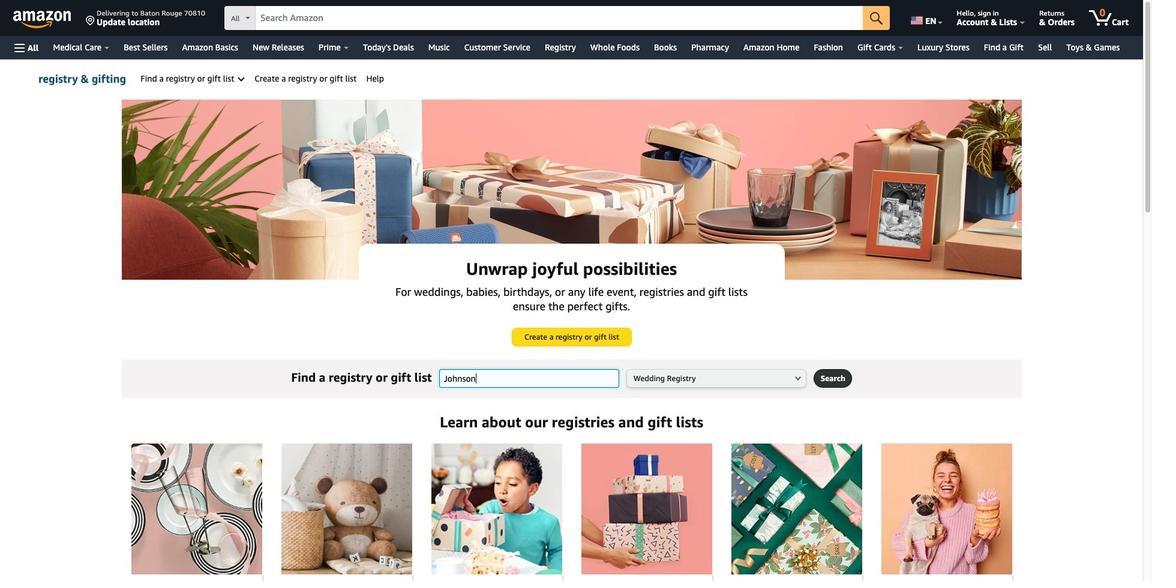 Task type: vqa. For each thing, say whether or not it's contained in the screenshot.
dropdown image
yes



Task type: locate. For each thing, give the bounding box(es) containing it.
amazon image
[[13, 11, 71, 29]]

custom gift boxes and confetti image
[[122, 100, 1022, 280]]

pet parent with dog and dessert image
[[882, 444, 1013, 575]]

Search by name text field
[[439, 369, 619, 388]]

none search field inside navigation navigation
[[225, 6, 891, 31]]

a hand holding a stack of wraped gifts image
[[582, 444, 712, 575]]

None submit
[[864, 6, 891, 30], [815, 370, 852, 387], [864, 6, 891, 30], [815, 370, 852, 387]]

None search field
[[225, 6, 891, 31]]

Search Amazon text field
[[256, 7, 864, 29]]



Task type: describe. For each thing, give the bounding box(es) containing it.
dropdown image
[[795, 376, 801, 381]]

a pair of champagne flutes on top of plates with ribbon image
[[131, 444, 262, 575]]

wrapped holiday gifts with name tags image
[[732, 444, 863, 575]]

a child opening a birthday present image
[[431, 444, 562, 575]]

baby nursery with crib and teddy bear image
[[281, 444, 412, 575]]

navigation navigation
[[0, 0, 1153, 581]]



